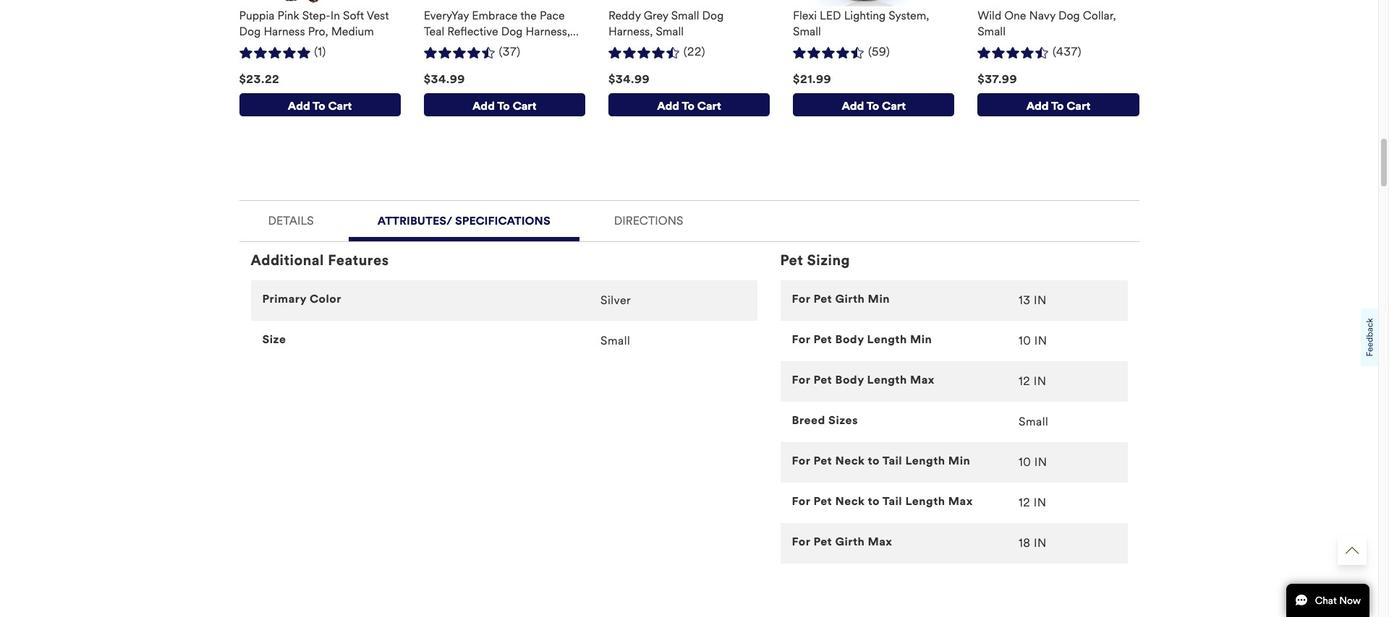 Task type: locate. For each thing, give the bounding box(es) containing it.
add
[[288, 99, 310, 113], [472, 99, 495, 113], [657, 99, 679, 113], [842, 99, 864, 113], [1026, 99, 1049, 113]]

1 add from the left
[[288, 99, 310, 113]]

18
[[1019, 537, 1031, 550]]

breed sizes
[[792, 414, 858, 427]]

pet
[[780, 252, 803, 270], [813, 292, 832, 306], [813, 333, 832, 346], [813, 373, 832, 387], [813, 454, 832, 468], [813, 495, 832, 508], [813, 535, 832, 549]]

length down for pet neck to tail length min
[[905, 495, 945, 508]]

1 10 from the top
[[1019, 334, 1031, 348]]

4 add from the left
[[842, 99, 864, 113]]

in
[[1034, 294, 1047, 307], [1034, 334, 1047, 348], [1034, 375, 1047, 388], [1034, 456, 1047, 469], [1034, 496, 1047, 510], [1034, 537, 1047, 550]]

girth down for pet neck to tail length max
[[835, 535, 865, 549]]

to down for pet neck to tail length min
[[868, 495, 880, 508]]

10
[[1019, 334, 1031, 348], [1019, 456, 1031, 469]]

tail for min
[[883, 454, 902, 468]]

2 neck from the top
[[835, 495, 865, 508]]

12 in for for pet neck to tail length max
[[1019, 496, 1047, 510]]

girth up for pet body length min
[[835, 292, 865, 306]]

1 body from the top
[[835, 333, 864, 346]]

2 vertical spatial max
[[868, 535, 892, 549]]

length
[[867, 333, 907, 346], [867, 373, 907, 387], [905, 454, 945, 468], [905, 495, 945, 508]]

small
[[601, 334, 630, 348], [1019, 415, 1048, 429]]

3 to from the left
[[682, 99, 695, 113]]

12 for for pet neck to tail length max
[[1019, 496, 1030, 510]]

for for for pet body length max
[[792, 373, 810, 387]]

to for fifth add to cart button
[[1051, 99, 1064, 113]]

10 in
[[1019, 334, 1047, 348], [1019, 456, 1047, 469]]

4 cart from the left
[[882, 99, 906, 113]]

10 for for pet body length min
[[1019, 334, 1031, 348]]

add to cart for 4th add to cart button from the left
[[842, 99, 906, 113]]

add for 4th add to cart button from right
[[472, 99, 495, 113]]

pet for for pet neck to tail length max
[[813, 495, 832, 508]]

for for for pet neck to tail length max
[[792, 495, 810, 508]]

5 cart from the left
[[1067, 99, 1090, 113]]

neck down sizes at the bottom of the page
[[835, 454, 865, 468]]

pet down for pet girth min
[[813, 333, 832, 346]]

4 to from the left
[[867, 99, 879, 113]]

0 horizontal spatial min
[[868, 292, 890, 306]]

12 for for pet body length max
[[1019, 375, 1030, 388]]

for
[[792, 292, 810, 306], [792, 333, 810, 346], [792, 373, 810, 387], [792, 454, 810, 468], [792, 495, 810, 508], [792, 535, 810, 549]]

features
[[328, 252, 389, 270]]

neck up for pet girth max
[[835, 495, 865, 508]]

13
[[1019, 294, 1031, 307]]

body for for pet body length max
[[835, 373, 864, 387]]

1 vertical spatial 10
[[1019, 456, 1031, 469]]

5 add to cart from the left
[[1026, 99, 1090, 113]]

tail down for pet neck to tail length min
[[883, 495, 902, 508]]

2 to from the top
[[868, 495, 880, 508]]

2 girth from the top
[[835, 535, 865, 549]]

1 to from the left
[[313, 99, 325, 113]]

3 add to cart from the left
[[657, 99, 721, 113]]

add to cart
[[288, 99, 352, 113], [472, 99, 537, 113], [657, 99, 721, 113], [842, 99, 906, 113], [1026, 99, 1090, 113]]

pet down breed sizes
[[813, 454, 832, 468]]

cart
[[328, 99, 352, 113], [513, 99, 537, 113], [697, 99, 721, 113], [882, 99, 906, 113], [1067, 99, 1090, 113]]

2 12 in from the top
[[1019, 496, 1047, 510]]

0 vertical spatial 12
[[1019, 375, 1030, 388]]

4 add to cart from the left
[[842, 99, 906, 113]]

0 vertical spatial min
[[868, 292, 890, 306]]

5 add to cart button from the left
[[978, 93, 1139, 116]]

2 12 from the top
[[1019, 496, 1030, 510]]

1 10 in from the top
[[1019, 334, 1047, 348]]

13 in
[[1019, 294, 1047, 307]]

3 add from the left
[[657, 99, 679, 113]]

0 horizontal spatial max
[[868, 535, 892, 549]]

for pet body length min
[[792, 333, 932, 346]]

girth for min
[[835, 292, 865, 306]]

directions
[[614, 214, 683, 228]]

1 vertical spatial min
[[910, 333, 932, 346]]

2 tail from the top
[[883, 495, 902, 508]]

for pet body length max
[[792, 373, 935, 387]]

2 body from the top
[[835, 373, 864, 387]]

0 vertical spatial 10 in
[[1019, 334, 1047, 348]]

3 cart from the left
[[697, 99, 721, 113]]

1 tail from the top
[[883, 454, 902, 468]]

1 vertical spatial 10 in
[[1019, 456, 1047, 469]]

length up for pet neck to tail length max
[[905, 454, 945, 468]]

2 add from the left
[[472, 99, 495, 113]]

0 horizontal spatial small
[[601, 334, 630, 348]]

tail up for pet neck to tail length max
[[883, 454, 902, 468]]

0 vertical spatial to
[[868, 454, 880, 468]]

to
[[313, 99, 325, 113], [497, 99, 510, 113], [682, 99, 695, 113], [867, 99, 879, 113], [1051, 99, 1064, 113]]

cart for third add to cart button from right
[[697, 99, 721, 113]]

2 add to cart from the left
[[472, 99, 537, 113]]

1 add to cart from the left
[[288, 99, 352, 113]]

1 vertical spatial to
[[868, 495, 880, 508]]

pet down for pet neck to tail length max
[[813, 535, 832, 549]]

2 10 in from the top
[[1019, 456, 1047, 469]]

1 vertical spatial max
[[948, 495, 973, 508]]

attributes/
[[377, 214, 452, 228]]

2 to from the left
[[497, 99, 510, 113]]

1 to from the top
[[868, 454, 880, 468]]

to for third add to cart button from right
[[682, 99, 695, 113]]

12 in
[[1019, 375, 1047, 388], [1019, 496, 1047, 510]]

1 vertical spatial body
[[835, 373, 864, 387]]

5 to from the left
[[1051, 99, 1064, 113]]

body
[[835, 333, 864, 346], [835, 373, 864, 387]]

product details tab list
[[239, 200, 1139, 576]]

0 vertical spatial 12 in
[[1019, 375, 1047, 388]]

1 neck from the top
[[835, 454, 865, 468]]

2 cart from the left
[[513, 99, 537, 113]]

1 12 from the top
[[1019, 375, 1030, 388]]

attributes/ specifications button
[[349, 201, 579, 237]]

0 vertical spatial body
[[835, 333, 864, 346]]

pet for for pet body length min
[[813, 333, 832, 346]]

girth
[[835, 292, 865, 306], [835, 535, 865, 549]]

2 horizontal spatial min
[[948, 454, 970, 468]]

sizes
[[828, 414, 858, 427]]

0 vertical spatial max
[[910, 373, 935, 387]]

to for min
[[868, 454, 880, 468]]

min
[[868, 292, 890, 306], [910, 333, 932, 346], [948, 454, 970, 468]]

0 vertical spatial neck
[[835, 454, 865, 468]]

1 horizontal spatial small
[[1019, 415, 1048, 429]]

add to cart button
[[239, 93, 401, 116], [424, 93, 585, 116], [608, 93, 770, 116], [793, 93, 955, 116], [978, 93, 1139, 116]]

2 vertical spatial min
[[948, 454, 970, 468]]

pet for for pet girth min
[[813, 292, 832, 306]]

body down for pet girth min
[[835, 333, 864, 346]]

1 add to cart button from the left
[[239, 93, 401, 116]]

1 vertical spatial small
[[1019, 415, 1048, 429]]

to up for pet neck to tail length max
[[868, 454, 880, 468]]

add to cart for fifth add to cart button
[[1026, 99, 1090, 113]]

for for for pet girth max
[[792, 535, 810, 549]]

add for 4th add to cart button from the left
[[842, 99, 864, 113]]

0 vertical spatial girth
[[835, 292, 865, 306]]

directions button
[[591, 201, 706, 237]]

details button
[[245, 201, 337, 237]]

pet up breed sizes
[[813, 373, 832, 387]]

1 vertical spatial tail
[[883, 495, 902, 508]]

5 add from the left
[[1026, 99, 1049, 113]]

2 for from the top
[[792, 333, 810, 346]]

to
[[868, 454, 880, 468], [868, 495, 880, 508]]

add for fifth add to cart button
[[1026, 99, 1049, 113]]

attributes/ specifications
[[377, 214, 550, 228]]

0 vertical spatial 10
[[1019, 334, 1031, 348]]

2 horizontal spatial max
[[948, 495, 973, 508]]

additional
[[251, 252, 324, 270]]

in for for pet body length min
[[1034, 334, 1047, 348]]

1 horizontal spatial min
[[910, 333, 932, 346]]

1 12 in from the top
[[1019, 375, 1047, 388]]

pet down sizing
[[813, 292, 832, 306]]

0 vertical spatial small
[[601, 334, 630, 348]]

body up sizes at the bottom of the page
[[835, 373, 864, 387]]

4 for from the top
[[792, 454, 810, 468]]

5 for from the top
[[792, 495, 810, 508]]

cart for fifth add to cart button
[[1067, 99, 1090, 113]]

size
[[262, 333, 286, 346]]

12
[[1019, 375, 1030, 388], [1019, 496, 1030, 510]]

1 girth from the top
[[835, 292, 865, 306]]

tail
[[883, 454, 902, 468], [883, 495, 902, 508]]

1 for from the top
[[792, 292, 810, 306]]

1 vertical spatial neck
[[835, 495, 865, 508]]

primary
[[262, 292, 306, 306]]

0 vertical spatial tail
[[883, 454, 902, 468]]

additional features
[[251, 252, 389, 270]]

2 10 from the top
[[1019, 456, 1031, 469]]

10 in for for pet body length min
[[1019, 334, 1047, 348]]

1 vertical spatial 12 in
[[1019, 496, 1047, 510]]

add for third add to cart button from right
[[657, 99, 679, 113]]

10 for for pet neck to tail length min
[[1019, 456, 1031, 469]]

6 for from the top
[[792, 535, 810, 549]]

3 for from the top
[[792, 373, 810, 387]]

max
[[910, 373, 935, 387], [948, 495, 973, 508], [868, 535, 892, 549]]

pet for for pet neck to tail length min
[[813, 454, 832, 468]]

1 vertical spatial girth
[[835, 535, 865, 549]]

pet up for pet girth max
[[813, 495, 832, 508]]

neck
[[835, 454, 865, 468], [835, 495, 865, 508]]

1 cart from the left
[[328, 99, 352, 113]]

1 vertical spatial 12
[[1019, 496, 1030, 510]]



Task type: vqa. For each thing, say whether or not it's contained in the screenshot.
the SPECIFICATIONS
yes



Task type: describe. For each thing, give the bounding box(es) containing it.
for pet neck to tail length max
[[792, 495, 973, 508]]

tail for max
[[883, 495, 902, 508]]

10 in for for pet neck to tail length min
[[1019, 456, 1047, 469]]

styled arrow button link
[[1338, 537, 1367, 566]]

for for for pet body length min
[[792, 333, 810, 346]]

scroll to top image
[[1346, 545, 1359, 558]]

in for for pet neck to tail length max
[[1034, 496, 1047, 510]]

4 add to cart button from the left
[[793, 93, 955, 116]]

in for for pet girth max
[[1034, 537, 1047, 550]]

color
[[310, 292, 341, 306]]

small for size
[[601, 334, 630, 348]]

1 horizontal spatial max
[[910, 373, 935, 387]]

length up for pet body length max
[[867, 333, 907, 346]]

sizing
[[807, 252, 850, 270]]

in for for pet neck to tail length min
[[1034, 456, 1047, 469]]

add for first add to cart button from left
[[288, 99, 310, 113]]

pet sizing
[[780, 252, 850, 270]]

2 add to cart button from the left
[[424, 93, 585, 116]]

to for 4th add to cart button from right
[[497, 99, 510, 113]]

to for first add to cart button from left
[[313, 99, 325, 113]]

specifications
[[455, 214, 550, 228]]

to for max
[[868, 495, 880, 508]]

in for for pet body length max
[[1034, 375, 1047, 388]]

silver
[[601, 294, 631, 307]]

primary color
[[262, 292, 341, 306]]

neck for for pet neck to tail length max
[[835, 495, 865, 508]]

for for for pet neck to tail length min
[[792, 454, 810, 468]]

for pet girth min
[[792, 292, 890, 306]]

18 in
[[1019, 537, 1047, 550]]

details
[[268, 214, 314, 228]]

add to cart for 4th add to cart button from right
[[472, 99, 537, 113]]

for pet neck to tail length min
[[792, 454, 970, 468]]

add to cart for first add to cart button from left
[[288, 99, 352, 113]]

body for for pet body length min
[[835, 333, 864, 346]]

small for breed sizes
[[1019, 415, 1048, 429]]

cart for 4th add to cart button from right
[[513, 99, 537, 113]]

pet left sizing
[[780, 252, 803, 270]]

pet for for pet body length max
[[813, 373, 832, 387]]

for pet girth max
[[792, 535, 892, 549]]

pet for for pet girth max
[[813, 535, 832, 549]]

cart for 4th add to cart button from the left
[[882, 99, 906, 113]]

for for for pet girth min
[[792, 292, 810, 306]]

to for 4th add to cart button from the left
[[867, 99, 879, 113]]

add to cart for third add to cart button from right
[[657, 99, 721, 113]]

3 add to cart button from the left
[[608, 93, 770, 116]]

breed
[[792, 414, 825, 427]]

length down for pet body length min
[[867, 373, 907, 387]]

in for for pet girth min
[[1034, 294, 1047, 307]]

neck for for pet neck to tail length min
[[835, 454, 865, 468]]

girth for max
[[835, 535, 865, 549]]

12 in for for pet body length max
[[1019, 375, 1047, 388]]

cart for first add to cart button from left
[[328, 99, 352, 113]]



